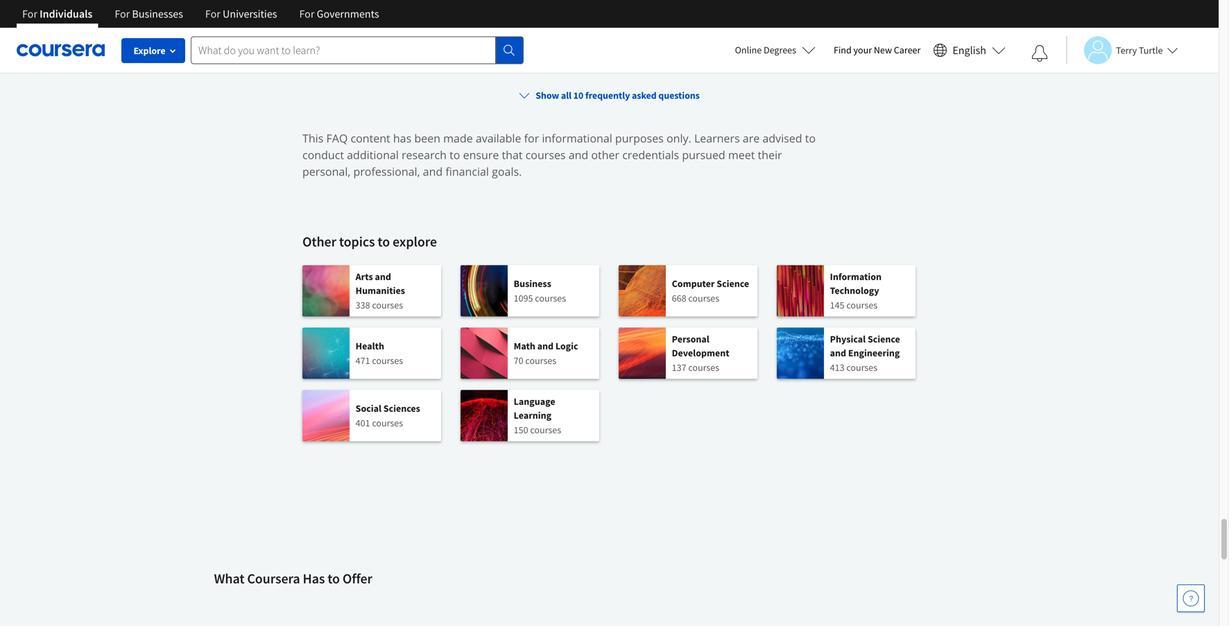 Task type: locate. For each thing, give the bounding box(es) containing it.
coursera image
[[17, 39, 105, 61]]

3 for from the left
[[205, 7, 220, 21]]

content
[[351, 131, 390, 146]]

70
[[514, 354, 523, 367]]

list item
[[319, 0, 900, 59], [319, 66, 900, 143], [319, 149, 900, 226], [319, 233, 900, 309], [319, 316, 900, 392], [319, 399, 900, 476], [319, 482, 900, 559], [319, 566, 900, 626]]

ensure
[[463, 147, 499, 162]]

science up engineering
[[868, 333, 900, 345]]

available
[[476, 131, 521, 146]]

courses inside the personal development 137 courses
[[688, 361, 719, 374]]

banner navigation
[[11, 0, 390, 38]]

help center image
[[1183, 590, 1199, 607]]

their
[[758, 147, 782, 162]]

courses down sciences
[[372, 417, 403, 429]]

1 for from the left
[[22, 7, 37, 21]]

science for courses
[[717, 277, 749, 290]]

for universities
[[205, 7, 277, 21]]

5 list item from the top
[[319, 316, 900, 392]]

None search field
[[191, 36, 524, 64]]

science inside computer science 668 courses
[[717, 277, 749, 290]]

science
[[717, 277, 749, 290], [868, 333, 900, 345]]

faq
[[326, 131, 348, 146]]

4 for from the left
[[299, 7, 315, 21]]

courses down the computer
[[688, 292, 719, 305]]

to right topics
[[378, 233, 390, 250]]

for for businesses
[[115, 7, 130, 21]]

show
[[536, 89, 559, 102]]

0 vertical spatial chevron right image
[[328, 13, 345, 29]]

what coursera has to offer
[[214, 570, 372, 588]]

other topics to explore
[[302, 233, 437, 250]]

arts and humanities 338 courses
[[356, 271, 405, 311]]

and inside physical science and engineering 413 courses
[[830, 347, 846, 359]]

coursera
[[247, 570, 300, 588]]

terry
[[1116, 44, 1137, 57]]

chevron right image left 401
[[328, 429, 345, 446]]

courses down engineering
[[847, 361, 878, 374]]

1 vertical spatial chevron right image
[[328, 263, 345, 279]]

frequently
[[585, 89, 630, 102]]

1 list item from the top
[[319, 0, 900, 59]]

courses inside the social sciences 401 courses
[[372, 417, 403, 429]]

and inside 'arts and humanities 338 courses'
[[375, 271, 391, 283]]

to down made
[[450, 147, 460, 162]]

computer
[[672, 277, 715, 290]]

math
[[514, 340, 535, 352]]

and inside math and logic 70 courses
[[537, 340, 554, 352]]

english
[[953, 43, 986, 57]]

courses down the for
[[526, 147, 566, 162]]

science right the computer
[[717, 277, 749, 290]]

What do you want to learn? text field
[[191, 36, 496, 64]]

governments
[[317, 7, 379, 21]]

chevron right image up what do you want to learn? "text field"
[[328, 13, 345, 29]]

and up humanities
[[375, 271, 391, 283]]

online degrees
[[735, 44, 796, 56]]

chevron right image left arts
[[328, 263, 345, 279]]

1 chevron right image from the top
[[328, 13, 345, 29]]

471
[[356, 354, 370, 367]]

science inside physical science and engineering 413 courses
[[868, 333, 900, 345]]

universities
[[223, 7, 277, 21]]

explore
[[393, 233, 437, 250]]

chevron right image
[[328, 13, 345, 29], [328, 263, 345, 279], [328, 429, 345, 446]]

1 vertical spatial science
[[868, 333, 900, 345]]

courses down health
[[372, 354, 403, 367]]

made
[[443, 131, 473, 146]]

courses down 'learning'
[[530, 424, 561, 436]]

chevron right image
[[328, 346, 345, 362]]

courses down technology
[[847, 299, 878, 311]]

and up "413"
[[830, 347, 846, 359]]

courses inside health 471 courses
[[372, 354, 403, 367]]

individuals
[[40, 7, 92, 21]]

6 list item from the top
[[319, 399, 900, 476]]

math and logic 70 courses
[[514, 340, 578, 367]]

language
[[514, 395, 555, 408]]

courses inside this faq content has been made available for informational purposes only. learners are advised to conduct additional research to ensure that courses and other credentials pursued meet their personal, professional, and financial goals.
[[526, 147, 566, 162]]

0 vertical spatial science
[[717, 277, 749, 290]]

list
[[302, 265, 916, 453]]

1 horizontal spatial science
[[868, 333, 900, 345]]

english button
[[928, 28, 1011, 73]]

explore button
[[121, 38, 185, 63]]

courses down the math
[[525, 354, 556, 367]]

collapsed list
[[319, 0, 900, 626]]

for left universities
[[205, 7, 220, 21]]

for left the 'individuals'
[[22, 7, 37, 21]]

personal
[[672, 333, 710, 345]]

all
[[561, 89, 572, 102]]

2 for from the left
[[115, 7, 130, 21]]

informational
[[542, 131, 612, 146]]

for left governments
[[299, 7, 315, 21]]

offer
[[343, 570, 372, 588]]

your
[[854, 44, 872, 56]]

4 list item from the top
[[319, 233, 900, 309]]

courses inside the business 1095 courses
[[535, 292, 566, 305]]

other
[[591, 147, 620, 162]]

this
[[302, 131, 324, 146]]

2 vertical spatial chevron right image
[[328, 429, 345, 446]]

for for governments
[[299, 7, 315, 21]]

courses down humanities
[[372, 299, 403, 311]]

research
[[402, 147, 447, 162]]

goals.
[[492, 164, 522, 179]]

courses down business
[[535, 292, 566, 305]]

businesses
[[132, 7, 183, 21]]

for left businesses
[[115, 7, 130, 21]]

show notifications image
[[1032, 45, 1048, 62]]

0 horizontal spatial science
[[717, 277, 749, 290]]

what
[[214, 570, 245, 588]]

for
[[22, 7, 37, 21], [115, 7, 130, 21], [205, 7, 220, 21], [299, 7, 315, 21]]

for governments
[[299, 7, 379, 21]]

topics
[[339, 233, 375, 250]]

technology
[[830, 284, 879, 297]]

sciences
[[383, 402, 420, 415]]

courses inside math and logic 70 courses
[[525, 354, 556, 367]]

and right the math
[[537, 340, 554, 352]]

and
[[569, 147, 588, 162], [423, 164, 443, 179], [375, 271, 391, 283], [537, 340, 554, 352], [830, 347, 846, 359]]

courses down development
[[688, 361, 719, 374]]

to right 'advised'
[[805, 131, 816, 146]]

information
[[830, 271, 882, 283]]

arts
[[356, 271, 373, 283]]

engineering
[[848, 347, 900, 359]]



Task type: describe. For each thing, give the bounding box(es) containing it.
degrees
[[764, 44, 796, 56]]

and down informational at the top left of page
[[569, 147, 588, 162]]

for
[[524, 131, 539, 146]]

401
[[356, 417, 370, 429]]

for for individuals
[[22, 7, 37, 21]]

668
[[672, 292, 686, 305]]

questions
[[659, 89, 700, 102]]

physical
[[830, 333, 866, 345]]

learners
[[694, 131, 740, 146]]

career
[[894, 44, 921, 56]]

development
[[672, 347, 730, 359]]

terry turtle
[[1116, 44, 1163, 57]]

has
[[393, 131, 412, 146]]

413
[[830, 361, 845, 374]]

personal,
[[302, 164, 351, 179]]

3 chevron right image from the top
[[328, 429, 345, 446]]

150
[[514, 424, 528, 436]]

for individuals
[[22, 7, 92, 21]]

for for universities
[[205, 7, 220, 21]]

financial
[[446, 164, 489, 179]]

social
[[356, 402, 382, 415]]

professional,
[[353, 164, 420, 179]]

social sciences 401 courses
[[356, 402, 420, 429]]

courses inside physical science and engineering 413 courses
[[847, 361, 878, 374]]

7 list item from the top
[[319, 482, 900, 559]]

only.
[[667, 131, 692, 146]]

meet
[[728, 147, 755, 162]]

find your new career
[[834, 44, 921, 56]]

health 471 courses
[[356, 340, 403, 367]]

137
[[672, 361, 686, 374]]

advised
[[763, 131, 802, 146]]

this faq content has been made available for informational purposes only. learners are advised to conduct additional research to ensure that courses and other credentials pursued meet their personal, professional, and financial goals.
[[302, 131, 816, 179]]

information technology 145 courses
[[830, 271, 882, 311]]

has
[[303, 570, 325, 588]]

courses inside computer science 668 courses
[[688, 292, 719, 305]]

humanities
[[356, 284, 405, 297]]

personal development 137 courses
[[672, 333, 730, 374]]

online
[[735, 44, 762, 56]]

additional
[[347, 147, 399, 162]]

that
[[502, 147, 523, 162]]

10
[[573, 89, 584, 102]]

8 list item from the top
[[319, 566, 900, 626]]

for businesses
[[115, 7, 183, 21]]

and down research
[[423, 164, 443, 179]]

find your new career link
[[827, 42, 928, 59]]

are
[[743, 131, 760, 146]]

list containing arts and humanities
[[302, 265, 916, 453]]

338
[[356, 299, 370, 311]]

find
[[834, 44, 852, 56]]

2 chevron right image from the top
[[328, 263, 345, 279]]

science for engineering
[[868, 333, 900, 345]]

explore
[[134, 44, 165, 57]]

health
[[356, 340, 384, 352]]

show all 10 frequently asked questions button
[[514, 83, 705, 108]]

terry turtle button
[[1066, 36, 1178, 64]]

purposes
[[615, 131, 664, 146]]

pursued
[[682, 147, 725, 162]]

2 list item from the top
[[319, 66, 900, 143]]

other
[[302, 233, 336, 250]]

to right has
[[328, 570, 340, 588]]

courses inside language learning 150 courses
[[530, 424, 561, 436]]

business
[[514, 277, 551, 290]]

business 1095 courses
[[514, 277, 566, 305]]

3 list item from the top
[[319, 149, 900, 226]]

145
[[830, 299, 845, 311]]

new
[[874, 44, 892, 56]]

courses inside information technology 145 courses
[[847, 299, 878, 311]]

turtle
[[1139, 44, 1163, 57]]

courses inside 'arts and humanities 338 courses'
[[372, 299, 403, 311]]

show all 10 frequently asked questions
[[536, 89, 700, 102]]

online degrees button
[[724, 35, 827, 65]]

asked
[[632, 89, 657, 102]]

computer science 668 courses
[[672, 277, 749, 305]]

physical science and engineering 413 courses
[[830, 333, 900, 374]]

logic
[[556, 340, 578, 352]]

been
[[414, 131, 440, 146]]

language learning 150 courses
[[514, 395, 561, 436]]

learning
[[514, 409, 552, 422]]

conduct
[[302, 147, 344, 162]]



Task type: vqa. For each thing, say whether or not it's contained in the screenshot.
financial
yes



